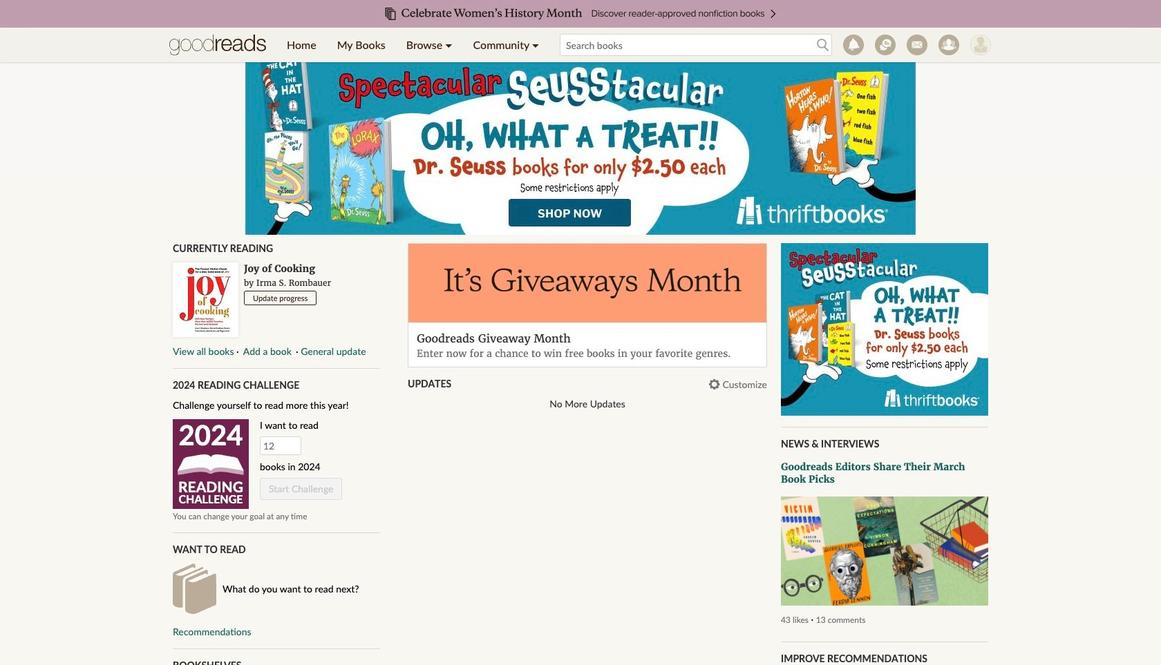 Task type: vqa. For each thing, say whether or not it's contained in the screenshot.
Rate 3 out of 5 image
no



Task type: describe. For each thing, give the bounding box(es) containing it.
Search for books to add to your shelves search field
[[560, 34, 832, 56]]

Search books text field
[[560, 34, 832, 56]]

1 vertical spatial advertisement element
[[781, 243, 989, 416]]

Number of books you want to read in 2024 number field
[[260, 437, 301, 456]]

my group discussions image
[[875, 35, 896, 55]]

inbox image
[[907, 35, 928, 55]]

friend requests image
[[939, 35, 960, 55]]



Task type: locate. For each thing, give the bounding box(es) containing it.
advertisement element
[[245, 62, 916, 235], [781, 243, 989, 416]]

goodreads giveaway month image
[[409, 244, 767, 323]]

joy of cooking image
[[173, 263, 239, 337]]

celebrate women's history month with new nonfiction image
[[28, 0, 1134, 28]]

menu
[[277, 28, 550, 62]]

goodreads editors share their march book picks image
[[781, 497, 989, 606]]

None button
[[242, 346, 293, 357]]

0 vertical spatial advertisement element
[[245, 62, 916, 235]]



